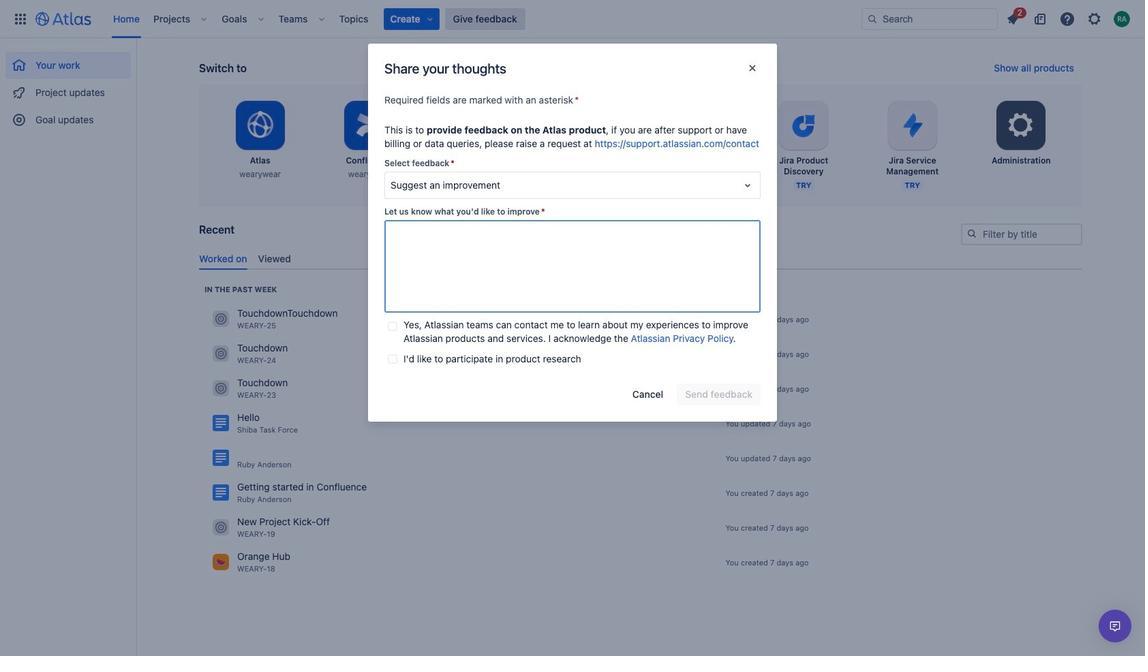 Task type: locate. For each thing, give the bounding box(es) containing it.
2 townsquare image from the top
[[213, 346, 229, 362]]

search image
[[867, 13, 878, 24]]

1 vertical spatial confluence image
[[213, 485, 229, 501]]

confluence image down confluence image
[[213, 485, 229, 501]]

group
[[5, 38, 131, 138]]

tab list
[[194, 247, 1088, 270]]

None text field
[[385, 220, 761, 313]]

search image
[[967, 228, 978, 239]]

close modal image
[[745, 60, 761, 76]]

townsquare image
[[213, 381, 229, 397]]

heading
[[205, 284, 277, 295]]

2 confluence image from the top
[[213, 485, 229, 501]]

confluence image
[[213, 415, 229, 432], [213, 485, 229, 501]]

None search field
[[862, 8, 998, 30]]

townsquare image
[[213, 311, 229, 328], [213, 346, 229, 362], [213, 520, 229, 536], [213, 555, 229, 571]]

3 townsquare image from the top
[[213, 520, 229, 536]]

banner
[[0, 0, 1146, 38]]

open image
[[740, 177, 756, 194]]

Filter by title field
[[963, 225, 1081, 244]]

4 townsquare image from the top
[[213, 555, 229, 571]]

confluence image down townsquare image
[[213, 415, 229, 432]]

0 vertical spatial confluence image
[[213, 415, 229, 432]]



Task type: vqa. For each thing, say whether or not it's contained in the screenshot.
Account image at the top right of page
no



Task type: describe. For each thing, give the bounding box(es) containing it.
Search field
[[862, 8, 998, 30]]

top element
[[8, 0, 862, 38]]

help image
[[1060, 11, 1076, 27]]

1 confluence image from the top
[[213, 415, 229, 432]]

confluence image
[[213, 450, 229, 467]]

1 townsquare image from the top
[[213, 311, 229, 328]]

open intercom messenger image
[[1107, 618, 1124, 635]]

settings image
[[1005, 109, 1038, 142]]



